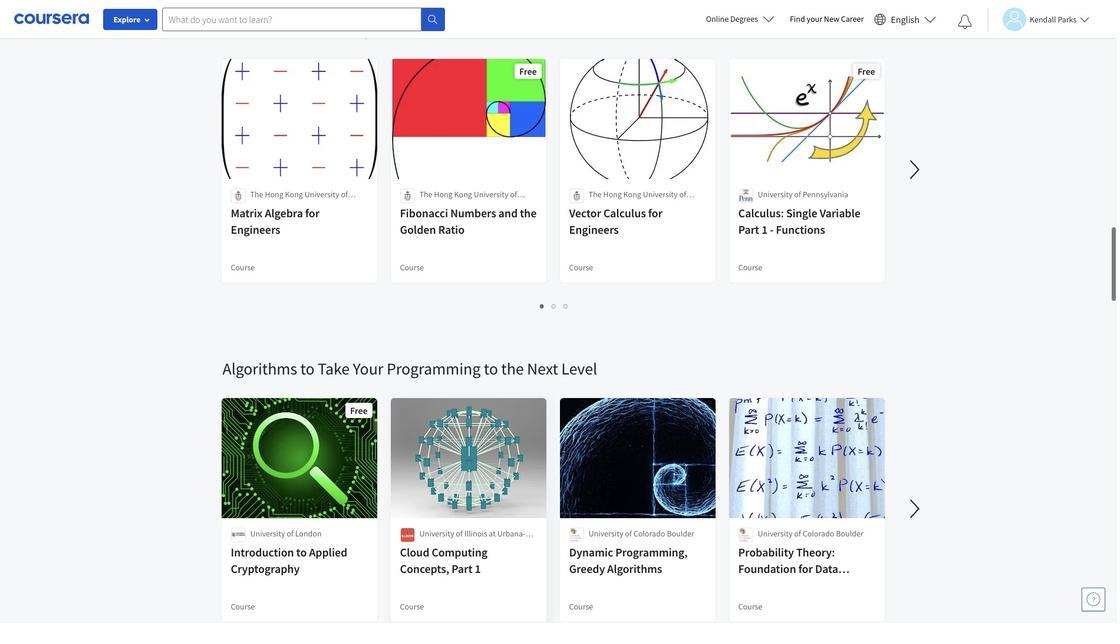 Task type: vqa. For each thing, say whether or not it's contained in the screenshot.
the for in the ENROLL FOR FREE STARTS NOV 2
no



Task type: locate. For each thing, give the bounding box(es) containing it.
hong up algebra
[[265, 189, 284, 200]]

1 vertical spatial part
[[452, 562, 473, 577]]

1 horizontal spatial university of colorado boulder
[[758, 529, 864, 540]]

cryptography
[[231, 562, 300, 577]]

0 horizontal spatial kong
[[285, 189, 303, 200]]

list inside finish a math and logic course in under 24 hours carousel 'element'
[[223, 300, 886, 313]]

the
[[520, 206, 537, 221], [501, 359, 524, 380]]

university of colorado boulder
[[589, 529, 695, 540], [758, 529, 864, 540]]

london
[[295, 529, 322, 540]]

3 hong from the left
[[604, 189, 622, 200]]

engineers
[[231, 222, 281, 237], [569, 222, 619, 237]]

1 vertical spatial 1
[[540, 301, 545, 312]]

colorado up programming,
[[634, 529, 665, 540]]

engineers for matrix
[[231, 222, 281, 237]]

3 the from the left
[[589, 189, 602, 200]]

0 horizontal spatial the
[[250, 189, 263, 200]]

1
[[762, 222, 768, 237], [540, 301, 545, 312], [475, 562, 481, 577]]

hong up calculus
[[604, 189, 622, 200]]

hong up fibonacci
[[434, 189, 453, 200]]

course down concepts,
[[400, 602, 424, 613]]

university up the champaign
[[420, 529, 454, 540]]

engineers inside matrix algebra for engineers
[[231, 222, 281, 237]]

for inside matrix algebra for engineers
[[305, 206, 320, 221]]

course for calculus: single variable part 1 - functions
[[739, 262, 763, 273]]

course for probability theory: foundation for data science
[[739, 602, 763, 613]]

matrix algebra for engineers
[[231, 206, 320, 237]]

1 horizontal spatial technology
[[463, 201, 503, 212]]

engineers inside vector calculus for engineers
[[569, 222, 619, 237]]

2 horizontal spatial the
[[589, 189, 602, 200]]

university of illinois at urbana- champaign
[[420, 529, 526, 551]]

the for fibonacci
[[420, 189, 433, 200]]

1 horizontal spatial the hong kong university of science and technology image
[[400, 189, 415, 203]]

single
[[787, 206, 818, 221]]

the for matrix
[[250, 189, 263, 200]]

for down theory:
[[799, 562, 813, 577]]

1 university of colorado boulder from the left
[[589, 529, 695, 540]]

free for calculus: single variable part 1 - functions
[[858, 65, 876, 77]]

the up fibonacci
[[420, 189, 433, 200]]

engineers for vector
[[569, 222, 619, 237]]

for for matrix algebra for engineers
[[305, 206, 320, 221]]

2 vertical spatial 1
[[475, 562, 481, 577]]

0 horizontal spatial colorado
[[634, 529, 665, 540]]

3 technology from the left
[[632, 201, 672, 212]]

2 horizontal spatial the hong kong university of science and technology image
[[569, 189, 584, 203]]

take
[[318, 359, 350, 380]]

3 the hong kong university of science and technology image from the left
[[569, 189, 584, 203]]

0 horizontal spatial the hong kong university of science and technology image
[[231, 189, 246, 203]]

math
[[278, 19, 313, 40]]

2 engineers from the left
[[569, 222, 619, 237]]

to left take
[[300, 359, 315, 380]]

matrix
[[231, 206, 263, 221]]

1 boulder from the left
[[667, 529, 695, 540]]

university of colorado boulder up theory:
[[758, 529, 864, 540]]

for right algebra
[[305, 206, 320, 221]]

theory:
[[797, 546, 835, 560]]

and for matrix algebra for engineers
[[279, 201, 292, 212]]

the up matrix on the left top of the page
[[250, 189, 263, 200]]

find your new career link
[[784, 12, 870, 27]]

the hong kong university of science and technology for calculus
[[589, 189, 687, 212]]

2 horizontal spatial 1
[[762, 222, 768, 237]]

boulder up programming,
[[667, 529, 695, 540]]

course down calculus:
[[739, 262, 763, 273]]

algebra
[[265, 206, 303, 221]]

2 university of colorado boulder from the left
[[758, 529, 864, 540]]

hong for algebra
[[265, 189, 284, 200]]

introduction
[[231, 546, 294, 560]]

engineers down matrix on the left top of the page
[[231, 222, 281, 237]]

kong for numbers
[[454, 189, 472, 200]]

1 for computing
[[475, 562, 481, 577]]

algorithms
[[223, 359, 297, 380], [608, 562, 662, 577]]

the hong kong university of science and technology image up vector
[[569, 189, 584, 203]]

for
[[305, 206, 320, 221], [648, 206, 663, 221], [799, 562, 813, 577]]

find
[[790, 14, 805, 24]]

kong up algebra
[[285, 189, 303, 200]]

fibonacci numbers and the golden ratio
[[400, 206, 537, 237]]

kong up calculus
[[624, 189, 642, 200]]

kong for algebra
[[285, 189, 303, 200]]

1 left -
[[762, 222, 768, 237]]

programming,
[[616, 546, 688, 560]]

to inside introduction to applied cryptography
[[296, 546, 307, 560]]

coursera image
[[14, 10, 89, 28]]

1 inside cloud computing concepts, part 1
[[475, 562, 481, 577]]

0 horizontal spatial university of colorado boulder
[[589, 529, 695, 540]]

0 vertical spatial part
[[739, 222, 760, 237]]

1 the hong kong university of science and technology from the left
[[250, 189, 348, 212]]

university of pennsylvania image
[[739, 189, 753, 203]]

0 horizontal spatial for
[[305, 206, 320, 221]]

free down your
[[350, 405, 368, 417]]

dynamic
[[569, 546, 613, 560]]

for right calculus
[[648, 206, 663, 221]]

foundation
[[739, 562, 797, 577]]

1 horizontal spatial for
[[648, 206, 663, 221]]

science
[[250, 201, 277, 212], [420, 201, 446, 212], [589, 201, 615, 212], [739, 579, 777, 593]]

the right numbers
[[520, 206, 537, 221]]

course
[[385, 19, 433, 40], [231, 262, 255, 273], [400, 262, 424, 273], [569, 262, 593, 273], [739, 262, 763, 273], [231, 602, 255, 613], [400, 602, 424, 613], [569, 602, 593, 613], [739, 602, 763, 613]]

2 horizontal spatial technology
[[632, 201, 672, 212]]

2 the from the left
[[420, 189, 433, 200]]

0 horizontal spatial part
[[452, 562, 473, 577]]

a
[[267, 19, 275, 40]]

to
[[300, 359, 315, 380], [484, 359, 498, 380], [296, 546, 307, 560]]

2 boulder from the left
[[836, 529, 864, 540]]

1 colorado from the left
[[634, 529, 665, 540]]

kendall parks
[[1030, 14, 1077, 24]]

career
[[841, 14, 864, 24]]

list
[[223, 300, 886, 313]]

vector
[[569, 206, 601, 221]]

boulder
[[667, 529, 695, 540], [836, 529, 864, 540]]

2 technology from the left
[[463, 201, 503, 212]]

boulder up data
[[836, 529, 864, 540]]

course for vector calculus for engineers
[[569, 262, 593, 273]]

2 the hong kong university of science and technology image from the left
[[400, 189, 415, 203]]

programming
[[387, 359, 481, 380]]

university of london image
[[231, 528, 246, 543]]

0 horizontal spatial technology
[[293, 201, 333, 212]]

part inside calculus: single variable part 1 - functions
[[739, 222, 760, 237]]

part down calculus:
[[739, 222, 760, 237]]

colorado up theory:
[[803, 529, 835, 540]]

0 horizontal spatial the hong kong university of science and technology
[[250, 189, 348, 212]]

0 horizontal spatial algorithms
[[223, 359, 297, 380]]

cloud computing concepts, part 1
[[400, 546, 488, 577]]

free down career
[[858, 65, 876, 77]]

university up probability
[[758, 529, 793, 540]]

2 horizontal spatial free
[[858, 65, 876, 77]]

part down computing
[[452, 562, 473, 577]]

3 the hong kong university of science and technology from the left
[[589, 189, 687, 212]]

0 horizontal spatial hong
[[265, 189, 284, 200]]

1 the from the left
[[250, 189, 263, 200]]

course for matrix algebra for engineers
[[231, 262, 255, 273]]

the hong kong university of science and technology image up matrix on the left top of the page
[[231, 189, 246, 203]]

university inside university of illinois at urbana- champaign
[[420, 529, 454, 540]]

hours
[[518, 19, 559, 40]]

university of colorado boulder up programming,
[[589, 529, 695, 540]]

the hong kong university of science and technology image for matrix
[[231, 189, 246, 203]]

0 horizontal spatial 1
[[475, 562, 481, 577]]

1 horizontal spatial hong
[[434, 189, 453, 200]]

1 horizontal spatial free
[[520, 65, 537, 77]]

1 horizontal spatial part
[[739, 222, 760, 237]]

find your new career
[[790, 14, 864, 24]]

1 horizontal spatial the hong kong university of science and technology
[[420, 189, 517, 212]]

colorado
[[634, 529, 665, 540], [803, 529, 835, 540]]

list containing 1
[[223, 300, 886, 313]]

2 button
[[548, 300, 560, 313]]

course down cryptography
[[231, 602, 255, 613]]

0 horizontal spatial boulder
[[667, 529, 695, 540]]

0 vertical spatial 1
[[762, 222, 768, 237]]

the hong kong university of science and technology image
[[231, 189, 246, 203], [400, 189, 415, 203], [569, 189, 584, 203]]

university up the "introduction"
[[250, 529, 285, 540]]

technology for numbers
[[463, 201, 503, 212]]

science for matrix
[[250, 201, 277, 212]]

2 the hong kong university of science and technology from the left
[[420, 189, 517, 212]]

university
[[305, 189, 340, 200], [474, 189, 509, 200], [643, 189, 678, 200], [758, 189, 793, 200], [250, 529, 285, 540], [420, 529, 454, 540], [589, 529, 624, 540], [758, 529, 793, 540]]

the hong kong university of science and technology for numbers
[[420, 189, 517, 212]]

probability theory: foundation for data science
[[739, 546, 839, 593]]

1 vertical spatial algorithms
[[608, 562, 662, 577]]

24
[[498, 19, 514, 40]]

1 horizontal spatial 1
[[540, 301, 545, 312]]

to for applied
[[296, 546, 307, 560]]

and right matrix on the left top of the page
[[279, 201, 292, 212]]

hong for numbers
[[434, 189, 453, 200]]

hong
[[265, 189, 284, 200], [434, 189, 453, 200], [604, 189, 622, 200]]

university of colorado boulder for theory:
[[758, 529, 864, 540]]

2 horizontal spatial hong
[[604, 189, 622, 200]]

1 down computing
[[475, 562, 481, 577]]

course up 3 button
[[569, 262, 593, 273]]

free down hours
[[520, 65, 537, 77]]

probability
[[739, 546, 794, 560]]

1 the hong kong university of science and technology image from the left
[[231, 189, 246, 203]]

1 inside calculus: single variable part 1 - functions
[[762, 222, 768, 237]]

algorithms inside dynamic programming, greedy algorithms
[[608, 562, 662, 577]]

next slide image
[[901, 156, 929, 184]]

2 horizontal spatial the hong kong university of science and technology
[[589, 189, 687, 212]]

the hong kong university of science and technology image up fibonacci
[[400, 189, 415, 203]]

illinois
[[465, 529, 487, 540]]

the hong kong university of science and technology
[[250, 189, 348, 212], [420, 189, 517, 212], [589, 189, 687, 212]]

and for fibonacci numbers and the golden ratio
[[448, 201, 461, 212]]

0 horizontal spatial engineers
[[231, 222, 281, 237]]

technology for calculus
[[632, 201, 672, 212]]

the hong kong university of science and technology for algebra
[[250, 189, 348, 212]]

0 vertical spatial the
[[520, 206, 537, 221]]

2 colorado from the left
[[803, 529, 835, 540]]

for inside vector calculus for engineers
[[648, 206, 663, 221]]

the inside algorithms to take your programming to the next level carousel element
[[501, 359, 524, 380]]

2 hong from the left
[[434, 189, 453, 200]]

vector calculus for engineers
[[569, 206, 663, 237]]

None search field
[[162, 7, 445, 31]]

course down matrix on the left top of the page
[[231, 262, 255, 273]]

0 vertical spatial algorithms
[[223, 359, 297, 380]]

free for fibonacci numbers and the golden ratio
[[520, 65, 537, 77]]

1 horizontal spatial engineers
[[569, 222, 619, 237]]

the left next
[[501, 359, 524, 380]]

at
[[489, 529, 496, 540]]

and right numbers
[[499, 206, 518, 221]]

2 horizontal spatial kong
[[624, 189, 642, 200]]

part inside cloud computing concepts, part 1
[[452, 562, 473, 577]]

free inside algorithms to take your programming to the next level carousel element
[[350, 405, 368, 417]]

1 left 2 button
[[540, 301, 545, 312]]

and
[[316, 19, 342, 40], [279, 201, 292, 212], [448, 201, 461, 212], [617, 201, 630, 212], [499, 206, 518, 221]]

university of london
[[250, 529, 322, 540]]

course down 'greedy'
[[569, 602, 593, 613]]

course down foundation
[[739, 602, 763, 613]]

explore button
[[103, 9, 157, 30]]

1 vertical spatial the
[[501, 359, 524, 380]]

kong up numbers
[[454, 189, 472, 200]]

to down london
[[296, 546, 307, 560]]

What do you want to learn? text field
[[162, 7, 422, 31]]

university up calculus:
[[758, 189, 793, 200]]

1 horizontal spatial kong
[[454, 189, 472, 200]]

1 horizontal spatial boulder
[[836, 529, 864, 540]]

1 hong from the left
[[265, 189, 284, 200]]

2 kong from the left
[[454, 189, 472, 200]]

finish a math and logic course in under 24 hours carousel element
[[217, 0, 1118, 323]]

course for cloud computing concepts, part 1
[[400, 602, 424, 613]]

-
[[770, 222, 774, 237]]

technology
[[293, 201, 333, 212], [463, 201, 503, 212], [632, 201, 672, 212]]

calculus
[[604, 206, 646, 221]]

course left the in
[[385, 19, 433, 40]]

and right vector
[[617, 201, 630, 212]]

under
[[452, 19, 495, 40]]

0 horizontal spatial free
[[350, 405, 368, 417]]

and up ratio
[[448, 201, 461, 212]]

1 kong from the left
[[285, 189, 303, 200]]

new
[[824, 14, 840, 24]]

introduction to applied cryptography
[[231, 546, 348, 577]]

of
[[341, 189, 348, 200], [510, 189, 517, 200], [680, 189, 687, 200], [795, 189, 801, 200], [287, 529, 294, 540], [456, 529, 463, 540], [625, 529, 632, 540], [795, 529, 801, 540]]

1 technology from the left
[[293, 201, 333, 212]]

engineers down vector
[[569, 222, 619, 237]]

logic
[[346, 19, 382, 40]]

kong
[[285, 189, 303, 200], [454, 189, 472, 200], [624, 189, 642, 200]]

to for take
[[300, 359, 315, 380]]

course down golden
[[400, 262, 424, 273]]

3 kong from the left
[[624, 189, 642, 200]]

to left next
[[484, 359, 498, 380]]

cloud
[[400, 546, 430, 560]]

2 horizontal spatial for
[[799, 562, 813, 577]]

the
[[250, 189, 263, 200], [420, 189, 433, 200], [589, 189, 602, 200]]

1 horizontal spatial colorado
[[803, 529, 835, 540]]

1 horizontal spatial algorithms
[[608, 562, 662, 577]]

the up vector
[[589, 189, 602, 200]]

english button
[[870, 0, 941, 38]]

colorado for theory:
[[803, 529, 835, 540]]

free
[[520, 65, 537, 77], [858, 65, 876, 77], [350, 405, 368, 417]]

university up numbers
[[474, 189, 509, 200]]

1 engineers from the left
[[231, 222, 281, 237]]

1 horizontal spatial the
[[420, 189, 433, 200]]



Task type: describe. For each thing, give the bounding box(es) containing it.
functions
[[776, 222, 826, 237]]

part for cloud computing concepts, part 1
[[452, 562, 473, 577]]

applied
[[309, 546, 348, 560]]

university of illinois at urbana-champaign image
[[400, 528, 415, 543]]

numbers
[[451, 206, 496, 221]]

computing
[[432, 546, 488, 560]]

3
[[564, 301, 569, 312]]

dynamic programming, greedy algorithms
[[569, 546, 688, 577]]

for inside probability theory: foundation for data science
[[799, 562, 813, 577]]

concepts,
[[400, 562, 450, 577]]

your
[[353, 359, 384, 380]]

science for vector
[[589, 201, 615, 212]]

the hong kong university of science and technology image for fibonacci
[[400, 189, 415, 203]]

online degrees
[[706, 14, 758, 24]]

university up the dynamic
[[589, 529, 624, 540]]

boulder for dynamic programming, greedy algorithms
[[667, 529, 695, 540]]

of inside university of illinois at urbana- champaign
[[456, 529, 463, 540]]

free for introduction to applied cryptography
[[350, 405, 368, 417]]

finish a math and logic course in under 24 hours
[[223, 19, 559, 40]]

finish
[[223, 19, 264, 40]]

greedy
[[569, 562, 605, 577]]

degrees
[[731, 14, 758, 24]]

hong for calculus
[[604, 189, 622, 200]]

course for introduction to applied cryptography
[[231, 602, 255, 613]]

calculus:
[[739, 206, 784, 221]]

champaign
[[420, 541, 459, 551]]

algorithms to take your programming to the next level
[[223, 359, 597, 380]]

and right the math
[[316, 19, 342, 40]]

science inside probability theory: foundation for data science
[[739, 579, 777, 593]]

show notifications image
[[958, 15, 973, 29]]

online
[[706, 14, 729, 24]]

the inside fibonacci numbers and the golden ratio
[[520, 206, 537, 221]]

the for vector
[[589, 189, 602, 200]]

variable
[[820, 206, 861, 221]]

calculus: single variable part 1 - functions
[[739, 206, 861, 237]]

3 button
[[560, 300, 572, 313]]

technology for algebra
[[293, 201, 333, 212]]

explore
[[114, 14, 141, 25]]

university up matrix algebra for engineers
[[305, 189, 340, 200]]

level
[[562, 359, 597, 380]]

university up calculus
[[643, 189, 678, 200]]

1 button
[[537, 300, 548, 313]]

ratio
[[438, 222, 465, 237]]

the hong kong university of science and technology image for vector
[[569, 189, 584, 203]]

parks
[[1058, 14, 1077, 24]]

golden
[[400, 222, 436, 237]]

in
[[436, 19, 449, 40]]

1 for single
[[762, 222, 768, 237]]

your
[[807, 14, 823, 24]]

kendall
[[1030, 14, 1057, 24]]

kendall parks button
[[988, 7, 1090, 31]]

fibonacci
[[400, 206, 448, 221]]

next slide image
[[901, 495, 929, 524]]

science for fibonacci
[[420, 201, 446, 212]]

course for fibonacci numbers and the golden ratio
[[400, 262, 424, 273]]

university of colorado boulder image
[[569, 528, 584, 543]]

urbana-
[[498, 529, 526, 540]]

and inside fibonacci numbers and the golden ratio
[[499, 206, 518, 221]]

university of colorado boulder for programming,
[[589, 529, 695, 540]]

university of pennsylvania
[[758, 189, 849, 200]]

boulder for probability theory: foundation for data science
[[836, 529, 864, 540]]

2
[[552, 301, 557, 312]]

and for vector calculus for engineers
[[617, 201, 630, 212]]

data
[[815, 562, 839, 577]]

english
[[891, 13, 920, 25]]

course for dynamic programming, greedy algorithms
[[569, 602, 593, 613]]

next
[[527, 359, 558, 380]]

algorithms to take your programming to the next level carousel element
[[217, 323, 1118, 624]]

for for vector calculus for engineers
[[648, 206, 663, 221]]

university of colorado boulder image
[[739, 528, 753, 543]]

part for calculus: single variable part 1 - functions
[[739, 222, 760, 237]]

online degrees button
[[697, 6, 784, 32]]

help center image
[[1087, 593, 1101, 607]]

pennsylvania
[[803, 189, 849, 200]]

1 inside the 1 button
[[540, 301, 545, 312]]

colorado for programming,
[[634, 529, 665, 540]]

kong for calculus
[[624, 189, 642, 200]]



